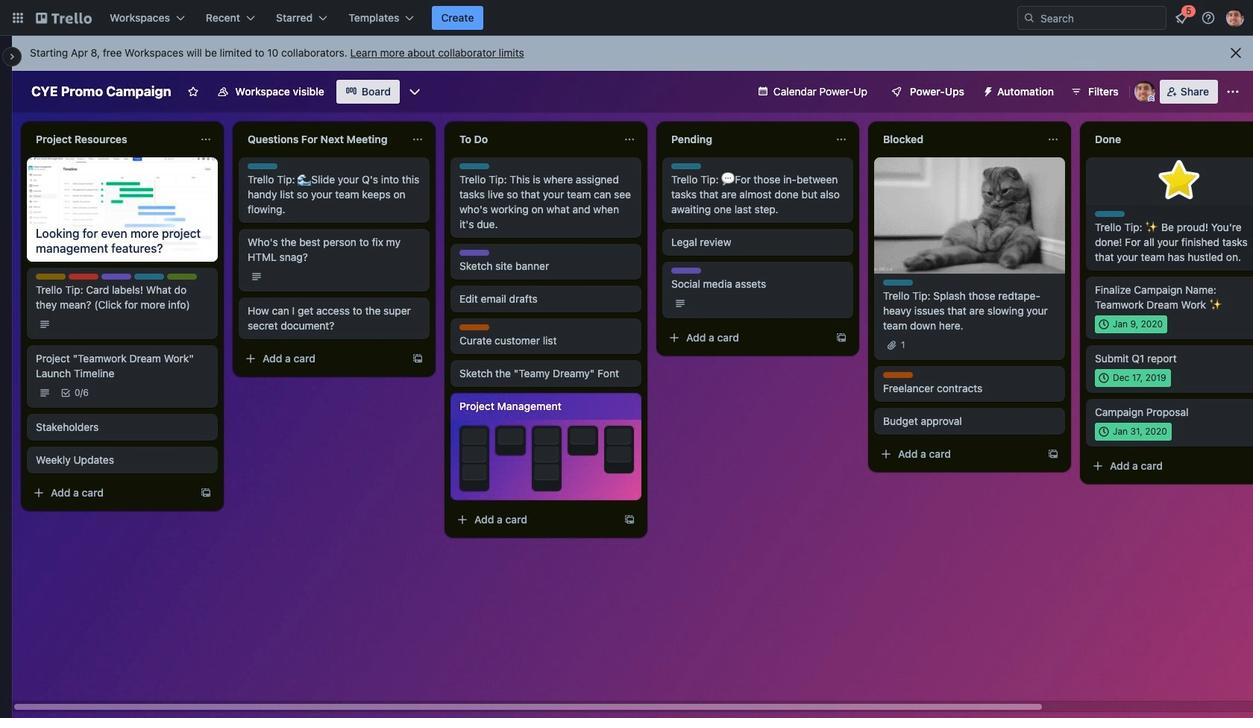 Task type: vqa. For each thing, say whether or not it's contained in the screenshot.
up,
no



Task type: locate. For each thing, give the bounding box(es) containing it.
2 vertical spatial create from template… image
[[624, 514, 636, 526]]

0 horizontal spatial create from template… image
[[200, 487, 212, 499]]

show menu image
[[1226, 84, 1241, 99]]

0 horizontal spatial create from template… image
[[836, 332, 848, 344]]

sm image
[[977, 80, 998, 101]]

0 vertical spatial create from template… image
[[412, 353, 424, 365]]

2 horizontal spatial create from template… image
[[624, 514, 636, 526]]

Board name text field
[[24, 80, 179, 104]]

0 vertical spatial color: orange, title: "one more step" element
[[460, 325, 489, 331]]

None checkbox
[[1095, 316, 1168, 334], [1095, 423, 1172, 441], [1095, 316, 1168, 334], [1095, 423, 1172, 441]]

color: red, title: "priority" element
[[69, 274, 98, 280]]

color: sky, title: "trello tip" element
[[248, 163, 278, 169], [460, 163, 489, 169], [672, 163, 701, 169], [1095, 211, 1125, 217], [134, 274, 164, 280], [883, 280, 913, 286]]

back to home image
[[36, 6, 92, 30]]

create from template… image
[[412, 353, 424, 365], [200, 487, 212, 499], [624, 514, 636, 526]]

0 horizontal spatial color: orange, title: "one more step" element
[[460, 325, 489, 331]]

1 vertical spatial create from template… image
[[1048, 448, 1060, 460]]

customize views image
[[407, 84, 422, 99]]

color: purple, title: "design team" element
[[460, 250, 489, 256], [672, 268, 701, 274], [101, 274, 131, 280]]

None text field
[[239, 128, 406, 151], [451, 128, 618, 151], [239, 128, 406, 151], [451, 128, 618, 151]]

james peterson (jamespeterson93) image
[[1227, 9, 1245, 27], [1135, 81, 1156, 102]]

search image
[[1024, 12, 1036, 24]]

1 vertical spatial james peterson (jamespeterson93) image
[[1135, 81, 1156, 102]]

1 horizontal spatial create from template… image
[[1048, 448, 1060, 460]]

1 vertical spatial color: orange, title: "one more step" element
[[883, 372, 913, 378]]

1 vertical spatial create from template… image
[[200, 487, 212, 499]]

open information menu image
[[1201, 10, 1216, 25]]

1 horizontal spatial james peterson (jamespeterson93) image
[[1227, 9, 1245, 27]]

None checkbox
[[1095, 369, 1171, 387]]

None text field
[[27, 128, 194, 151], [663, 128, 830, 151], [874, 128, 1042, 151], [1086, 128, 1254, 151], [27, 128, 194, 151], [663, 128, 830, 151], [874, 128, 1042, 151], [1086, 128, 1254, 151]]

color: orange, title: "one more step" element
[[460, 325, 489, 331], [883, 372, 913, 378]]

create from template… image
[[836, 332, 848, 344], [1048, 448, 1060, 460]]

color: lime, title: "halp" element
[[167, 274, 197, 280]]

2 horizontal spatial color: purple, title: "design team" element
[[672, 268, 701, 274]]



Task type: describe. For each thing, give the bounding box(es) containing it.
star image
[[1156, 157, 1204, 205]]

color: yellow, title: "copy request" element
[[36, 274, 66, 280]]

star or unstar board image
[[188, 86, 200, 98]]

1 horizontal spatial color: purple, title: "design team" element
[[460, 250, 489, 256]]

1 horizontal spatial create from template… image
[[412, 353, 424, 365]]

0 horizontal spatial color: purple, title: "design team" element
[[101, 274, 131, 280]]

5 notifications image
[[1173, 9, 1191, 27]]

0 vertical spatial james peterson (jamespeterson93) image
[[1227, 9, 1245, 27]]

this member is an admin of this board. image
[[1148, 96, 1155, 102]]

1 horizontal spatial color: orange, title: "one more step" element
[[883, 372, 913, 378]]

Search field
[[1036, 7, 1166, 29]]

primary element
[[0, 0, 1254, 36]]

0 vertical spatial create from template… image
[[836, 332, 848, 344]]

0 horizontal spatial james peterson (jamespeterson93) image
[[1135, 81, 1156, 102]]



